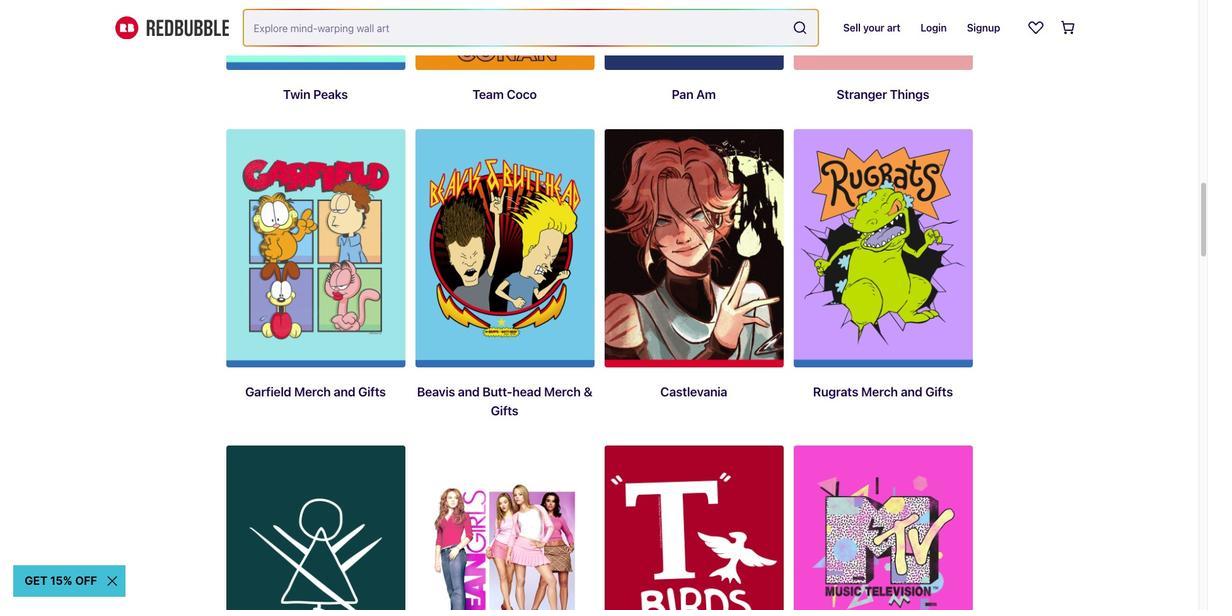 Task type: vqa. For each thing, say whether or not it's contained in the screenshot.
Butt-
yes



Task type: locate. For each thing, give the bounding box(es) containing it.
pan am
[[672, 87, 716, 101]]

None field
[[244, 10, 818, 45]]

merch for rugrats
[[861, 385, 898, 399]]

mean girls merch & gifts image
[[415, 446, 594, 610]]

0 horizontal spatial merch
[[294, 385, 331, 399]]

rugrats
[[813, 385, 859, 399]]

garfield merch and gifts link
[[226, 129, 405, 436]]

3 and from the left
[[901, 385, 923, 399]]

beavis and butt-head merch & gifts link
[[415, 129, 594, 436]]

merch inside beavis and butt-head merch & gifts
[[544, 385, 581, 399]]

gifts inside beavis and butt-head merch & gifts
[[491, 404, 519, 418]]

mtv merch & gifts image
[[794, 446, 973, 610]]

head
[[513, 385, 541, 399]]

pan am image
[[604, 0, 784, 70]]

2 horizontal spatial and
[[901, 385, 923, 399]]

2 and from the left
[[458, 385, 480, 399]]

rugrats merch and gifts link
[[794, 129, 973, 436]]

am
[[696, 87, 716, 101]]

1 merch from the left
[[294, 385, 331, 399]]

gifts
[[358, 385, 386, 399], [926, 385, 953, 399], [491, 404, 519, 418]]

&
[[584, 385, 593, 399]]

redbubble logo image
[[115, 16, 229, 39]]

3 merch from the left
[[861, 385, 898, 399]]

1 horizontal spatial merch
[[544, 385, 581, 399]]

team
[[473, 87, 504, 101]]

and
[[334, 385, 355, 399], [458, 385, 480, 399], [901, 385, 923, 399]]

1 horizontal spatial and
[[458, 385, 480, 399]]

2 horizontal spatial gifts
[[926, 385, 953, 399]]

0 horizontal spatial gifts
[[358, 385, 386, 399]]

merch
[[294, 385, 331, 399], [544, 385, 581, 399], [861, 385, 898, 399]]

merch right the 'rugrats'
[[861, 385, 898, 399]]

merch right garfield
[[294, 385, 331, 399]]

2 merch from the left
[[544, 385, 581, 399]]

garfield merch and gifts
[[245, 385, 386, 399]]

team coco
[[473, 87, 537, 101]]

gifts for rugrats merch and gifts
[[926, 385, 953, 399]]

peaks
[[313, 87, 348, 101]]

things
[[890, 87, 930, 101]]

merch left &
[[544, 385, 581, 399]]

twin peaks
[[283, 87, 348, 101]]

twin peaks link
[[226, 0, 405, 119]]

1 horizontal spatial gifts
[[491, 404, 519, 418]]

castlevania link
[[604, 129, 784, 436]]

Search term search field
[[244, 10, 788, 45]]

team coco image
[[415, 0, 594, 70]]

beavis and butt-head merch & gifts
[[417, 385, 593, 418]]

1 and from the left
[[334, 385, 355, 399]]

merch for garfield
[[294, 385, 331, 399]]

2 horizontal spatial merch
[[861, 385, 898, 399]]

twin peaks image
[[226, 0, 405, 70]]

0 horizontal spatial and
[[334, 385, 355, 399]]



Task type: describe. For each thing, give the bounding box(es) containing it.
gifts for garfield merch and gifts
[[358, 385, 386, 399]]

and for rugrats merch and gifts
[[901, 385, 923, 399]]

castlevania image
[[604, 129, 784, 368]]

rugrats merch and gifts
[[813, 385, 953, 399]]

castlevania
[[660, 385, 728, 399]]

yellowjackets merch & gifts image
[[226, 446, 405, 610]]

stranger things link
[[794, 0, 973, 119]]

stranger
[[837, 87, 887, 101]]

and inside beavis and butt-head merch & gifts
[[458, 385, 480, 399]]

beavis
[[417, 385, 455, 399]]

garfield merch and gifts image
[[226, 129, 405, 368]]

stranger things
[[837, 87, 930, 101]]

team coco link
[[415, 0, 594, 119]]

twin
[[283, 87, 311, 101]]

stranger things image
[[794, 0, 973, 70]]

rugrats merch and gifts image
[[794, 129, 973, 368]]

pan
[[672, 87, 694, 101]]

garfield
[[245, 385, 291, 399]]

grease merch & gifts image
[[604, 446, 784, 610]]

and for garfield merch and gifts
[[334, 385, 355, 399]]

butt-
[[483, 385, 513, 399]]

beavis and butt-head merch & gifts image
[[415, 129, 594, 368]]

coco
[[507, 87, 537, 101]]

pan am link
[[604, 0, 784, 119]]



